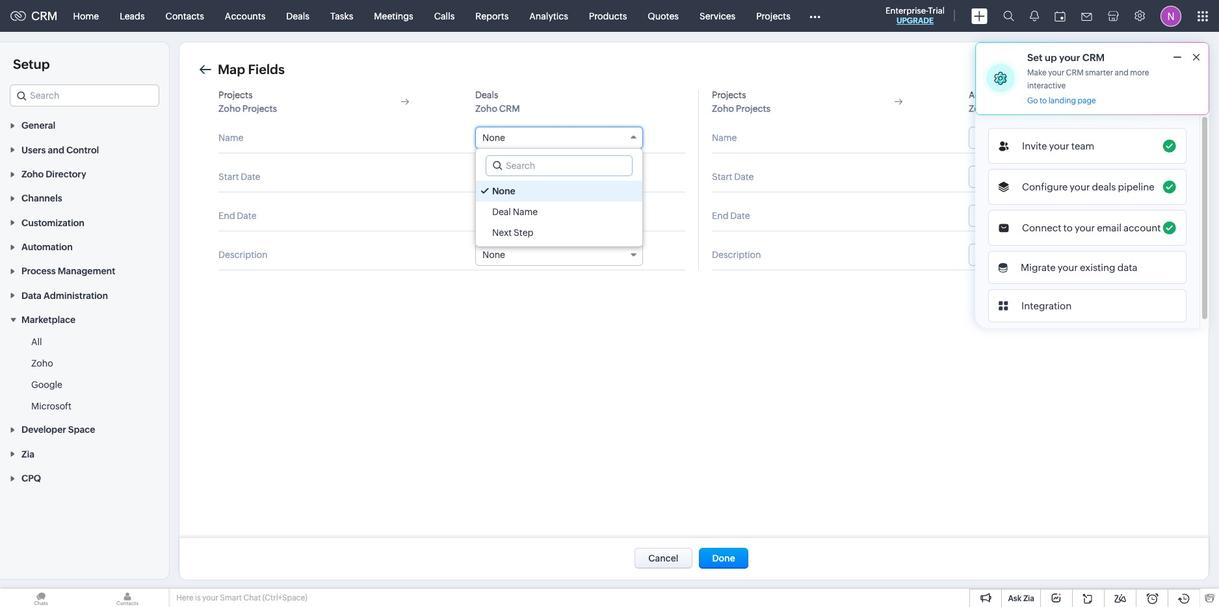 Task type: vqa. For each thing, say whether or not it's contained in the screenshot.
Business hours to the left
no



Task type: locate. For each thing, give the bounding box(es) containing it.
2 none field from the top
[[475, 244, 644, 266]]

here is your smart chat (ctrl+space)
[[176, 594, 307, 603]]

to right go
[[1040, 96, 1047, 105]]

analytics link
[[519, 0, 579, 32]]

deals for deals zoho crm
[[475, 90, 499, 100]]

deals inside deals zoho crm
[[475, 90, 499, 100]]

profile element
[[1153, 0, 1190, 32]]

and left more
[[1115, 68, 1129, 77]]

none up deal
[[492, 186, 516, 196]]

ask
[[1008, 594, 1022, 604]]

step
[[514, 228, 534, 238]]

1 none field from the top
[[475, 127, 644, 149]]

contacts link
[[155, 0, 215, 32]]

team
[[1072, 140, 1095, 152]]

2 start date from the left
[[712, 172, 754, 182]]

all
[[31, 337, 42, 347]]

start
[[219, 172, 239, 182], [712, 172, 733, 182]]

1 horizontal spatial deals
[[475, 90, 499, 100]]

accounts inside accounts zoho crm
[[969, 90, 1010, 100]]

projects
[[757, 11, 791, 21], [219, 90, 253, 100], [712, 90, 746, 100], [243, 103, 277, 114], [736, 103, 771, 114]]

1 horizontal spatial to
[[1064, 222, 1073, 234]]

2 description from the left
[[712, 250, 761, 260]]

fields
[[248, 62, 285, 77]]

your right is
[[202, 594, 219, 603]]

1 horizontal spatial accounts
[[969, 90, 1010, 100]]

description
[[219, 250, 268, 260], [712, 250, 761, 260]]

0 horizontal spatial zia
[[21, 449, 34, 460]]

your left email
[[1075, 222, 1095, 234]]

zia inside dropdown button
[[21, 449, 34, 460]]

data administration
[[21, 291, 108, 301]]

mails image
[[1082, 13, 1093, 20]]

map fields
[[218, 62, 285, 77]]

data
[[1118, 262, 1138, 273]]

reports link
[[465, 0, 519, 32]]

none down next
[[483, 250, 505, 260]]

None field
[[475, 127, 644, 149], [475, 244, 644, 266]]

2 end from the left
[[712, 211, 729, 221]]

calls
[[434, 11, 455, 21]]

microsoft link
[[31, 400, 72, 413]]

end
[[219, 211, 235, 221], [712, 211, 729, 221]]

search text field up general dropdown button
[[10, 85, 159, 106]]

crm inside deals zoho crm
[[499, 103, 520, 114]]

enterprise-trial upgrade
[[886, 6, 945, 25]]

meetings
[[374, 11, 414, 21]]

services link
[[689, 0, 746, 32]]

automation
[[21, 242, 73, 252]]

0 horizontal spatial description
[[219, 250, 268, 260]]

none field up none option
[[475, 127, 644, 149]]

1 horizontal spatial zia
[[1024, 594, 1035, 604]]

1 horizontal spatial and
[[1115, 68, 1129, 77]]

cancel
[[649, 554, 679, 564]]

0 vertical spatial deals
[[286, 11, 310, 21]]

administration
[[44, 291, 108, 301]]

zia right ask
[[1024, 594, 1035, 604]]

create menu image
[[972, 8, 988, 24]]

1 vertical spatial none field
[[475, 244, 644, 266]]

general
[[21, 121, 55, 131]]

1 vertical spatial accounts
[[969, 90, 1010, 100]]

set
[[1028, 52, 1043, 63]]

pipeline
[[1118, 181, 1155, 193]]

name
[[219, 133, 244, 143], [712, 133, 737, 143], [513, 207, 538, 217]]

None field
[[10, 85, 159, 107], [969, 127, 1137, 149], [969, 166, 1137, 188], [969, 205, 1137, 227], [969, 244, 1137, 266], [10, 85, 159, 107], [969, 127, 1137, 149], [969, 166, 1137, 188], [969, 205, 1137, 227], [969, 244, 1137, 266]]

to right "connect"
[[1064, 222, 1073, 234]]

start date for accounts zoho crm
[[712, 172, 754, 182]]

marketplace region
[[0, 332, 169, 418]]

next
[[492, 228, 512, 238]]

channels
[[21, 193, 62, 204]]

make
[[1028, 68, 1047, 77]]

cancel button
[[635, 548, 692, 569]]

0 vertical spatial and
[[1115, 68, 1129, 77]]

2 horizontal spatial name
[[712, 133, 737, 143]]

accounts
[[225, 11, 266, 21], [969, 90, 1010, 100]]

2 end date from the left
[[712, 211, 750, 221]]

accounts for accounts zoho crm
[[969, 90, 1010, 100]]

data
[[21, 291, 42, 301]]

accounts left deals "link"
[[225, 11, 266, 21]]

1 horizontal spatial start date
[[712, 172, 754, 182]]

1 start from the left
[[219, 172, 239, 182]]

products link
[[579, 0, 638, 32]]

search text field up none option
[[486, 156, 632, 176]]

1 end date from the left
[[219, 211, 257, 221]]

deals link
[[276, 0, 320, 32]]

tasks link
[[320, 0, 364, 32]]

and right users
[[48, 145, 64, 155]]

deal name option
[[476, 202, 643, 222]]

1 horizontal spatial description
[[712, 250, 761, 260]]

zoho directory
[[21, 169, 86, 180]]

next step option
[[476, 222, 643, 243]]

developer space button
[[0, 418, 169, 442]]

0 horizontal spatial projects zoho projects
[[219, 90, 277, 114]]

0 horizontal spatial to
[[1040, 96, 1047, 105]]

process management
[[21, 266, 115, 277]]

deals inside "link"
[[286, 11, 310, 21]]

none
[[483, 133, 505, 143], [492, 186, 516, 196], [483, 250, 505, 260]]

map
[[218, 62, 245, 77]]

1 vertical spatial search text field
[[486, 156, 632, 176]]

none field for name
[[475, 127, 644, 149]]

1 description from the left
[[219, 250, 268, 260]]

2 start from the left
[[712, 172, 733, 182]]

0 vertical spatial none field
[[475, 127, 644, 149]]

profile image
[[1161, 6, 1182, 26]]

2 projects zoho projects from the left
[[712, 90, 771, 114]]

1 horizontal spatial end date
[[712, 211, 750, 221]]

crm
[[31, 9, 58, 23], [1083, 52, 1105, 63], [1066, 68, 1084, 77], [499, 103, 520, 114], [993, 103, 1014, 114]]

0 vertical spatial zia
[[21, 449, 34, 460]]

accounts left go
[[969, 90, 1010, 100]]

leads
[[120, 11, 145, 21]]

home link
[[63, 0, 109, 32]]

none down deals zoho crm
[[483, 133, 505, 143]]

1 vertical spatial deals
[[475, 90, 499, 100]]

signals image
[[1030, 10, 1039, 21]]

1 horizontal spatial end
[[712, 211, 729, 221]]

tasks
[[330, 11, 353, 21]]

0 vertical spatial none
[[483, 133, 505, 143]]

0 horizontal spatial search text field
[[10, 85, 159, 106]]

0 horizontal spatial and
[[48, 145, 64, 155]]

0 horizontal spatial end date
[[219, 211, 257, 221]]

cpq button
[[0, 466, 169, 491]]

zoho inside accounts zoho crm
[[969, 103, 991, 114]]

2 vertical spatial none
[[483, 250, 505, 260]]

none field down next step option
[[475, 244, 644, 266]]

0 horizontal spatial deals
[[286, 11, 310, 21]]

0 horizontal spatial name
[[219, 133, 244, 143]]

configure
[[1022, 181, 1068, 193]]

1 horizontal spatial name
[[513, 207, 538, 217]]

is
[[195, 594, 201, 603]]

0 horizontal spatial start date
[[219, 172, 261, 182]]

directory
[[46, 169, 86, 180]]

Search text field
[[10, 85, 159, 106], [486, 156, 632, 176]]

list box containing none
[[476, 178, 643, 247]]

zoho
[[219, 103, 241, 114], [475, 103, 498, 114], [712, 103, 734, 114], [969, 103, 991, 114], [21, 169, 44, 180], [31, 358, 53, 369]]

(ctrl+space)
[[262, 594, 307, 603]]

0 horizontal spatial start
[[219, 172, 239, 182]]

zoho directory button
[[0, 162, 169, 186]]

email
[[1097, 222, 1122, 234]]

start for accounts zoho crm
[[712, 172, 733, 182]]

1 projects zoho projects from the left
[[219, 90, 277, 114]]

1 start date from the left
[[219, 172, 261, 182]]

leads link
[[109, 0, 155, 32]]

done
[[712, 554, 735, 564]]

start date
[[219, 172, 261, 182], [712, 172, 754, 182]]

1 vertical spatial and
[[48, 145, 64, 155]]

marketplace
[[21, 315, 75, 325]]

crm inside accounts zoho crm
[[993, 103, 1014, 114]]

deals
[[1092, 181, 1116, 193]]

0 horizontal spatial end
[[219, 211, 235, 221]]

1 vertical spatial none
[[492, 186, 516, 196]]

1 end from the left
[[219, 211, 235, 221]]

name for accounts zoho crm
[[712, 133, 737, 143]]

zoho inside "dropdown button"
[[21, 169, 44, 180]]

zia
[[21, 449, 34, 460], [1024, 594, 1035, 604]]

management
[[58, 266, 115, 277]]

products
[[589, 11, 627, 21]]

0 vertical spatial to
[[1040, 96, 1047, 105]]

0 horizontal spatial accounts
[[225, 11, 266, 21]]

automation button
[[0, 235, 169, 259]]

0 vertical spatial accounts
[[225, 11, 266, 21]]

1 horizontal spatial start
[[712, 172, 733, 182]]

1 vertical spatial to
[[1064, 222, 1073, 234]]

list box
[[476, 178, 643, 247]]

zia up cpq
[[21, 449, 34, 460]]

0 vertical spatial search text field
[[10, 85, 159, 106]]

1 horizontal spatial projects zoho projects
[[712, 90, 771, 114]]



Task type: describe. For each thing, give the bounding box(es) containing it.
mails element
[[1074, 1, 1101, 31]]

name inside "deal name" option
[[513, 207, 538, 217]]

start for deals zoho crm
[[219, 172, 239, 182]]

create menu element
[[964, 0, 996, 32]]

here
[[176, 594, 193, 603]]

general button
[[0, 113, 169, 137]]

contacts
[[166, 11, 204, 21]]

projects inside projects link
[[757, 11, 791, 21]]

users and control
[[21, 145, 99, 155]]

connect
[[1022, 222, 1062, 234]]

go
[[1028, 96, 1038, 105]]

none field for description
[[475, 244, 644, 266]]

deal
[[492, 207, 511, 217]]

crm link
[[10, 9, 58, 23]]

ask zia
[[1008, 594, 1035, 604]]

upgrade
[[897, 16, 934, 25]]

zoho link
[[31, 357, 53, 370]]

invite your team
[[1022, 140, 1095, 152]]

enterprise-
[[886, 6, 929, 16]]

1 vertical spatial zia
[[1024, 594, 1035, 604]]

calls link
[[424, 0, 465, 32]]

process management button
[[0, 259, 169, 283]]

more
[[1131, 68, 1150, 77]]

name for deals zoho crm
[[219, 133, 244, 143]]

page
[[1078, 96, 1097, 105]]

chat
[[244, 594, 261, 603]]

existing
[[1080, 262, 1116, 273]]

1 horizontal spatial search text field
[[486, 156, 632, 176]]

deal name
[[492, 207, 538, 217]]

Other Modules field
[[801, 6, 829, 26]]

google link
[[31, 379, 62, 392]]

search element
[[996, 0, 1022, 32]]

your right migrate
[[1058, 262, 1078, 273]]

control
[[66, 145, 99, 155]]

cpq
[[21, 474, 41, 484]]

none for name
[[483, 133, 505, 143]]

deals zoho crm
[[475, 90, 520, 114]]

your left team
[[1049, 140, 1070, 152]]

process
[[21, 266, 56, 277]]

quotes link
[[638, 0, 689, 32]]

end for accounts zoho crm
[[712, 211, 729, 221]]

developer space
[[21, 425, 95, 435]]

space
[[68, 425, 95, 435]]

projects zoho projects for accounts
[[712, 90, 771, 114]]

your left deals
[[1070, 181, 1090, 193]]

end for deals zoho crm
[[219, 211, 235, 221]]

and inside users and control dropdown button
[[48, 145, 64, 155]]

invite
[[1022, 140, 1048, 152]]

analytics
[[530, 11, 568, 21]]

signals element
[[1022, 0, 1047, 32]]

data administration button
[[0, 283, 169, 307]]

trial
[[929, 6, 945, 16]]

projects link
[[746, 0, 801, 32]]

customization
[[21, 218, 85, 228]]

description for deals zoho crm
[[219, 250, 268, 260]]

accounts link
[[215, 0, 276, 32]]

interactive
[[1028, 81, 1066, 90]]

meetings link
[[364, 0, 424, 32]]

description for accounts zoho crm
[[712, 250, 761, 260]]

services
[[700, 11, 736, 21]]

go to landing page link
[[1028, 96, 1097, 106]]

landing
[[1049, 96, 1076, 105]]

set up your crm make your crm smarter and more interactive go to landing page
[[1028, 52, 1150, 105]]

chats image
[[0, 589, 82, 608]]

end date for deals zoho crm
[[219, 211, 257, 221]]

quotes
[[648, 11, 679, 21]]

deals for deals
[[286, 11, 310, 21]]

projects zoho projects for deals
[[219, 90, 277, 114]]

users and control button
[[0, 137, 169, 162]]

none inside option
[[492, 186, 516, 196]]

configure your deals pipeline
[[1022, 181, 1155, 193]]

next step
[[492, 228, 534, 238]]

home
[[73, 11, 99, 21]]

to inside set up your crm make your crm smarter and more interactive go to landing page
[[1040, 96, 1047, 105]]

migrate your existing data
[[1021, 262, 1138, 273]]

accounts for accounts
[[225, 11, 266, 21]]

search image
[[1004, 10, 1015, 21]]

all link
[[31, 336, 42, 349]]

end date for accounts zoho crm
[[712, 211, 750, 221]]

smarter
[[1086, 68, 1114, 77]]

setup
[[13, 57, 50, 72]]

connect to your email account
[[1022, 222, 1161, 234]]

account
[[1124, 222, 1161, 234]]

done button
[[699, 548, 748, 569]]

your down up
[[1049, 68, 1065, 77]]

smart
[[220, 594, 242, 603]]

calendar image
[[1055, 11, 1066, 21]]

channels button
[[0, 186, 169, 210]]

and inside set up your crm make your crm smarter and more interactive go to landing page
[[1115, 68, 1129, 77]]

customization button
[[0, 210, 169, 235]]

contacts image
[[87, 589, 168, 608]]

zia button
[[0, 442, 169, 466]]

integration
[[1022, 301, 1072, 312]]

zoho inside deals zoho crm
[[475, 103, 498, 114]]

none option
[[476, 181, 643, 202]]

none for description
[[483, 250, 505, 260]]

reports
[[476, 11, 509, 21]]

zoho inside marketplace region
[[31, 358, 53, 369]]

up
[[1045, 52, 1057, 63]]

start date for deals zoho crm
[[219, 172, 261, 182]]

accounts zoho crm
[[969, 90, 1014, 114]]

microsoft
[[31, 401, 72, 412]]

your right up
[[1060, 52, 1081, 63]]

users
[[21, 145, 46, 155]]

google
[[31, 380, 62, 390]]



